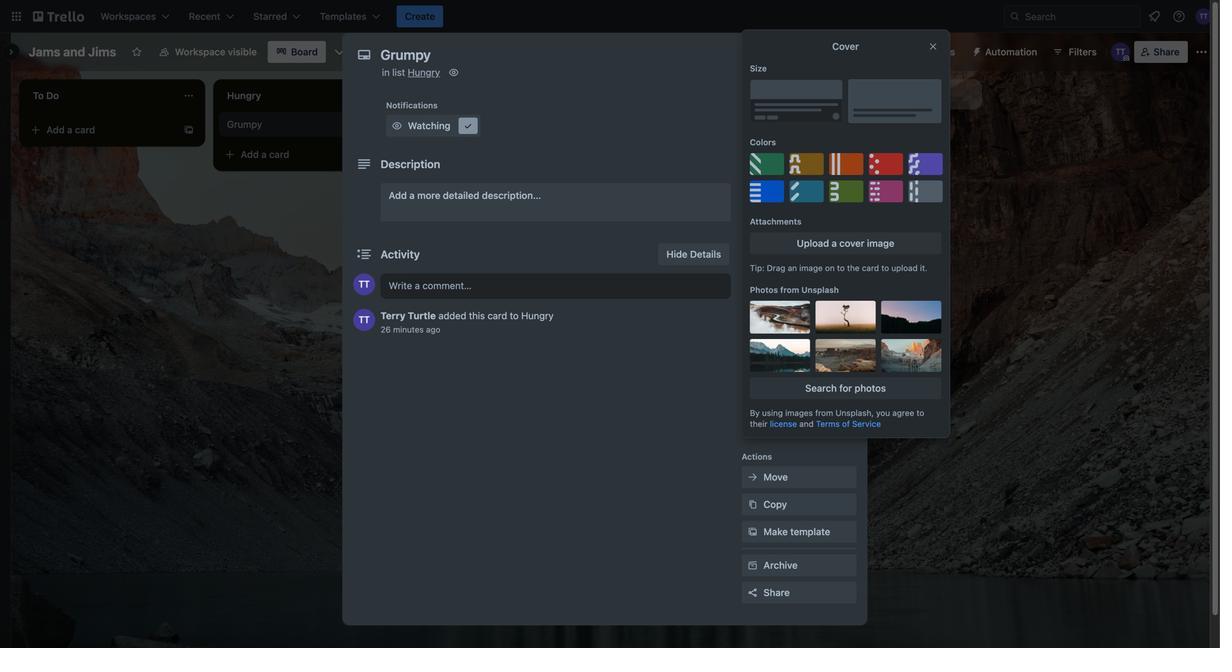 Task type: locate. For each thing, give the bounding box(es) containing it.
Write a comment text field
[[381, 274, 731, 298]]

sm image inside the members link
[[746, 114, 759, 127]]

1 vertical spatial image
[[799, 263, 823, 273]]

1 horizontal spatial share
[[1154, 46, 1180, 57]]

add inside "link"
[[389, 190, 407, 201]]

add a card button
[[25, 119, 178, 141], [413, 119, 566, 141], [219, 144, 372, 166]]

create button
[[397, 5, 443, 27]]

hungry
[[408, 67, 440, 78], [521, 310, 554, 321]]

primary element
[[0, 0, 1220, 33]]

power- up add another list button
[[905, 46, 937, 57]]

sm image inside make template link
[[746, 525, 759, 539]]

0 notifications image
[[1146, 8, 1163, 25]]

move
[[764, 472, 788, 483]]

archive link
[[742, 555, 857, 577]]

share button down archive link
[[742, 582, 857, 604]]

0 horizontal spatial and
[[63, 44, 85, 59]]

terry turtle (terryturtle) image
[[1195, 8, 1212, 25], [1111, 42, 1130, 62], [353, 274, 375, 295], [353, 309, 375, 331]]

image for an
[[799, 263, 823, 273]]

1 vertical spatial share button
[[742, 582, 857, 604]]

open information menu image
[[1172, 10, 1186, 23]]

automation down search image
[[985, 46, 1037, 57]]

sm image for copy
[[746, 498, 759, 512]]

sm image right watching
[[461, 119, 475, 133]]

sm image
[[966, 41, 985, 60], [746, 114, 759, 127], [390, 119, 404, 133], [746, 168, 759, 182], [746, 250, 759, 264], [746, 498, 759, 512], [746, 525, 759, 539], [746, 559, 759, 572]]

1 vertical spatial from
[[815, 408, 833, 418]]

sm image inside archive link
[[746, 559, 759, 572]]

sm image for watching
[[390, 119, 404, 133]]

minutes
[[393, 325, 424, 334]]

sm image inside cover link
[[746, 250, 759, 264]]

0 vertical spatial power-ups
[[905, 46, 955, 57]]

1 vertical spatial list
[[879, 89, 892, 100]]

add a card
[[47, 124, 95, 135], [435, 124, 484, 135], [241, 149, 289, 160]]

sm image left copy
[[746, 498, 759, 512]]

0 horizontal spatial power-
[[742, 314, 770, 323]]

sm image left drag
[[746, 250, 759, 264]]

ups left automation button
[[937, 46, 955, 57]]

members link
[[742, 109, 857, 131]]

sm image for cover
[[746, 250, 759, 264]]

upload
[[797, 238, 829, 249]]

0 vertical spatial image
[[867, 238, 894, 249]]

sm image for checklist
[[746, 168, 759, 182]]

the
[[847, 263, 860, 273]]

1 horizontal spatial add a card
[[241, 149, 289, 160]]

share left "show menu" icon
[[1154, 46, 1180, 57]]

to
[[760, 95, 768, 105], [837, 263, 845, 273], [881, 263, 889, 273], [510, 310, 519, 321], [917, 408, 924, 418]]

0 vertical spatial ups
[[937, 46, 955, 57]]

sm image left labels
[[746, 141, 759, 155]]

make template
[[764, 526, 830, 538]]

1 horizontal spatial ups
[[816, 333, 834, 345]]

copy link
[[742, 494, 857, 516]]

to left 'upload'
[[881, 263, 889, 273]]

1 horizontal spatial add a card button
[[219, 144, 372, 166]]

cover up add another list
[[832, 41, 859, 52]]

from down an
[[780, 285, 799, 295]]

a inside "link"
[[409, 190, 415, 201]]

using
[[762, 408, 783, 418]]

image
[[867, 238, 894, 249], [799, 263, 823, 273]]

sm image for members
[[746, 114, 759, 127]]

image right cover
[[867, 238, 894, 249]]

and for license
[[799, 419, 814, 429]]

list
[[392, 67, 405, 78], [879, 89, 892, 100]]

show menu image
[[1195, 45, 1208, 59]]

create
[[405, 11, 435, 22]]

from inside "by using images from unsplash, you agree to their"
[[815, 408, 833, 418]]

tip: drag an image on to the card to upload it.
[[750, 263, 927, 273]]

filters button
[[1048, 41, 1101, 63]]

1 vertical spatial ups
[[770, 314, 786, 323]]

photos
[[750, 285, 778, 295]]

0 horizontal spatial power-ups
[[742, 314, 786, 323]]

switch to… image
[[10, 10, 23, 23]]

image for cover
[[867, 238, 894, 249]]

sm image down notifications at left top
[[390, 119, 404, 133]]

drag
[[767, 263, 785, 273]]

mark
[[764, 389, 786, 401]]

power- down "photos from unsplash"
[[784, 333, 816, 345]]

add another list button
[[796, 79, 982, 109]]

terry turtle (terryturtle) image inside primary element
[[1195, 8, 1212, 25]]

and left jims
[[63, 44, 85, 59]]

in
[[382, 67, 390, 78]]

jims
[[88, 44, 116, 59]]

2 horizontal spatial power-
[[905, 46, 937, 57]]

sm image inside copy link
[[746, 498, 759, 512]]

0 horizontal spatial cover
[[764, 251, 790, 263]]

hungry inside the terry turtle added this card to hungry 26 minutes ago
[[521, 310, 554, 321]]

26 minutes ago link
[[381, 325, 440, 334]]

0 horizontal spatial add a card
[[47, 124, 95, 135]]

power-ups
[[905, 46, 955, 57], [742, 314, 786, 323]]

sm image left make
[[746, 525, 759, 539]]

sm image right power-ups button
[[966, 41, 985, 60]]

list right another
[[879, 89, 892, 100]]

1 horizontal spatial from
[[815, 408, 833, 418]]

power-ups up add another list button
[[905, 46, 955, 57]]

2 horizontal spatial ups
[[937, 46, 955, 57]]

another
[[841, 89, 876, 100]]

activity
[[381, 248, 420, 261]]

power-ups down photos
[[742, 314, 786, 323]]

hungry up notifications at left top
[[408, 67, 440, 78]]

sm image inside watching button
[[390, 119, 404, 133]]

1 vertical spatial hungry
[[521, 310, 554, 321]]

add
[[821, 89, 839, 100], [742, 95, 758, 105], [47, 124, 65, 135], [435, 124, 453, 135], [241, 149, 259, 160], [389, 190, 407, 201], [764, 333, 782, 345], [764, 417, 782, 428]]

sm image left "archive"
[[746, 559, 759, 572]]

on
[[825, 263, 835, 273]]

0 vertical spatial share
[[1154, 46, 1180, 57]]

1 horizontal spatial power-ups
[[905, 46, 955, 57]]

ups
[[937, 46, 955, 57], [770, 314, 786, 323], [816, 333, 834, 345]]

to right the this
[[510, 310, 519, 321]]

0 vertical spatial power-
[[905, 46, 937, 57]]

sm image inside the labels link
[[746, 141, 759, 155]]

and down images at right
[[799, 419, 814, 429]]

0 vertical spatial and
[[63, 44, 85, 59]]

board
[[291, 46, 318, 57]]

2 horizontal spatial add a card button
[[413, 119, 566, 141]]

share button down 0 notifications icon
[[1134, 41, 1188, 63]]

terry turtle added this card to hungry 26 minutes ago
[[381, 310, 554, 334]]

share
[[1154, 46, 1180, 57], [764, 587, 790, 598]]

sm image for archive
[[746, 559, 759, 572]]

license and terms of service
[[770, 419, 881, 429]]

1 horizontal spatial and
[[799, 419, 814, 429]]

members
[[764, 115, 806, 126]]

sm image inside move link
[[746, 471, 759, 484]]

turtle
[[408, 310, 436, 321]]

power- down photos
[[742, 314, 770, 323]]

card inside the terry turtle added this card to hungry 26 minutes ago
[[488, 310, 507, 321]]

add power-ups link
[[742, 328, 857, 350]]

1 horizontal spatial image
[[867, 238, 894, 249]]

of
[[842, 419, 850, 429]]

0 vertical spatial cover
[[832, 41, 859, 52]]

checklist link
[[742, 164, 857, 186]]

share down "archive"
[[764, 587, 790, 598]]

2 vertical spatial power-
[[784, 333, 816, 345]]

upload a cover image
[[797, 238, 894, 249]]

from
[[780, 285, 799, 295], [815, 408, 833, 418]]

hide details
[[667, 249, 721, 260]]

from up the license and terms of service
[[815, 408, 833, 418]]

0 horizontal spatial automation
[[742, 369, 788, 378]]

power-ups button
[[878, 41, 963, 63]]

ups up add power-ups
[[770, 314, 786, 323]]

sm image down add to card
[[746, 114, 759, 127]]

this
[[469, 310, 485, 321]]

automation
[[985, 46, 1037, 57], [742, 369, 788, 378]]

share button
[[1134, 41, 1188, 63], [742, 582, 857, 604]]

sm image
[[447, 66, 461, 79], [461, 119, 475, 133], [746, 141, 759, 155], [746, 471, 759, 484]]

terry
[[381, 310, 405, 321]]

sm image for make template
[[746, 525, 759, 539]]

cover up drag
[[764, 251, 790, 263]]

unsplash,
[[836, 408, 874, 418]]

add another list
[[821, 89, 892, 100]]

add a more detailed description… link
[[381, 183, 731, 222]]

1 vertical spatial power-ups
[[742, 314, 786, 323]]

0 horizontal spatial add a card button
[[25, 119, 178, 141]]

license link
[[770, 419, 797, 429]]

0 horizontal spatial list
[[392, 67, 405, 78]]

add to card
[[742, 95, 788, 105]]

a
[[67, 124, 72, 135], [456, 124, 461, 135], [261, 149, 267, 160], [409, 190, 415, 201], [832, 238, 837, 249]]

sm image left checklist
[[746, 168, 759, 182]]

to right 'agree'
[[917, 408, 924, 418]]

0 horizontal spatial image
[[799, 263, 823, 273]]

sm image down actions
[[746, 471, 759, 484]]

watching button
[[386, 115, 480, 137]]

photos
[[855, 383, 886, 394]]

hide
[[667, 249, 687, 260]]

0 horizontal spatial from
[[780, 285, 799, 295]]

actions
[[742, 452, 772, 462]]

grumpy link
[[227, 118, 386, 131]]

1 horizontal spatial list
[[879, 89, 892, 100]]

ups down unsplash at the top of page
[[816, 333, 834, 345]]

their
[[750, 419, 768, 429]]

0 vertical spatial share button
[[1134, 41, 1188, 63]]

1 horizontal spatial automation
[[985, 46, 1037, 57]]

automation button
[[966, 41, 1046, 63]]

unsplash
[[801, 285, 839, 295]]

image inside button
[[867, 238, 894, 249]]

images
[[785, 408, 813, 418]]

list right the in
[[392, 67, 405, 78]]

sm image inside the checklist link
[[746, 168, 759, 182]]

1 vertical spatial share
[[764, 587, 790, 598]]

2 vertical spatial ups
[[816, 333, 834, 345]]

1 horizontal spatial share button
[[1134, 41, 1188, 63]]

1 vertical spatial and
[[799, 419, 814, 429]]

add a card button for create from template… icon
[[219, 144, 372, 166]]

notifications
[[386, 101, 438, 110]]

sm image inside automation button
[[966, 41, 985, 60]]

0 horizontal spatial ups
[[770, 314, 786, 323]]

and inside board name "text box"
[[63, 44, 85, 59]]

None text field
[[374, 42, 825, 67]]

image up the fields
[[799, 263, 823, 273]]

make
[[764, 526, 788, 538]]

automation up mark
[[742, 369, 788, 378]]

ups inside power-ups button
[[937, 46, 955, 57]]

1 horizontal spatial hungry
[[521, 310, 554, 321]]

power-ups inside button
[[905, 46, 955, 57]]

hungry down write a comment text box
[[521, 310, 554, 321]]

0 vertical spatial hungry
[[408, 67, 440, 78]]

search for photos button
[[750, 378, 941, 399]]

26
[[381, 325, 391, 334]]

custom fields
[[764, 279, 828, 290]]

0 vertical spatial automation
[[985, 46, 1037, 57]]



Task type: describe. For each thing, give the bounding box(es) containing it.
add a card for create from template… image
[[47, 124, 95, 135]]

star or unstar board image
[[131, 47, 142, 57]]

add button button
[[742, 412, 857, 434]]

visible
[[228, 46, 257, 57]]

hide details link
[[658, 243, 729, 265]]

to up members
[[760, 95, 768, 105]]

ups inside add power-ups link
[[816, 333, 834, 345]]

create from template… image
[[378, 149, 388, 160]]

ago
[[426, 325, 440, 334]]

workspace
[[175, 46, 225, 57]]

0 horizontal spatial share
[[764, 587, 790, 598]]

sm image right 'hungry' link
[[447, 66, 461, 79]]

create from template… image
[[183, 124, 194, 135]]

as
[[789, 389, 799, 401]]

1 horizontal spatial cover
[[832, 41, 859, 52]]

Search field
[[1020, 6, 1140, 27]]

terms of service link
[[816, 419, 881, 429]]

search image
[[1009, 11, 1020, 22]]

add button
[[764, 417, 814, 428]]

cover link
[[742, 246, 857, 268]]

by using images from unsplash, you agree to their
[[750, 408, 924, 429]]

customize views image
[[333, 45, 347, 59]]

agree
[[892, 408, 914, 418]]

added
[[438, 310, 466, 321]]

hungry link
[[408, 67, 440, 78]]

attachment
[[764, 224, 816, 235]]

make template link
[[742, 521, 857, 543]]

good
[[802, 389, 826, 401]]

upload a cover image button
[[750, 233, 941, 254]]

custom
[[764, 279, 799, 290]]

2 horizontal spatial add a card
[[435, 124, 484, 135]]

copy
[[764, 499, 787, 510]]

1 vertical spatial automation
[[742, 369, 788, 378]]

sm image for automation
[[966, 41, 985, 60]]

photos from unsplash
[[750, 285, 839, 295]]

dates button
[[742, 191, 857, 213]]

labels
[[764, 142, 793, 153]]

1 horizontal spatial power-
[[784, 333, 816, 345]]

add a more detailed description…
[[389, 190, 541, 201]]

mark as good idea
[[764, 389, 848, 401]]

by
[[750, 408, 760, 418]]

0 vertical spatial list
[[392, 67, 405, 78]]

service
[[852, 419, 881, 429]]

labels link
[[742, 137, 857, 159]]

0 horizontal spatial share button
[[742, 582, 857, 604]]

workspace visible button
[[150, 41, 265, 63]]

attachment button
[[742, 219, 857, 241]]

move link
[[742, 466, 857, 488]]

add a card button for create from template… image
[[25, 119, 178, 141]]

button
[[784, 417, 814, 428]]

for
[[839, 383, 852, 394]]

upload
[[891, 263, 918, 273]]

watching
[[408, 120, 450, 131]]

mark as good idea button
[[742, 384, 857, 406]]

workspace visible
[[175, 46, 257, 57]]

board link
[[268, 41, 326, 63]]

and for jams
[[63, 44, 85, 59]]

dates
[[764, 197, 790, 208]]

0 horizontal spatial hungry
[[408, 67, 440, 78]]

template
[[790, 526, 830, 538]]

sm image inside watching button
[[461, 119, 475, 133]]

it.
[[920, 263, 927, 273]]

to right on
[[837, 263, 845, 273]]

search
[[805, 383, 837, 394]]

grumpy
[[227, 119, 262, 130]]

fields
[[801, 279, 828, 290]]

1 vertical spatial cover
[[764, 251, 790, 263]]

checklist
[[764, 169, 806, 181]]

detailed
[[443, 190, 479, 201]]

details
[[690, 249, 721, 260]]

a inside button
[[832, 238, 837, 249]]

power- inside button
[[905, 46, 937, 57]]

automation inside automation button
[[985, 46, 1037, 57]]

terms
[[816, 419, 840, 429]]

custom fields button
[[742, 278, 857, 291]]

size
[[750, 64, 767, 73]]

filters
[[1069, 46, 1097, 57]]

description
[[381, 158, 440, 171]]

you
[[876, 408, 890, 418]]

1 vertical spatial power-
[[742, 314, 770, 323]]

more
[[417, 190, 440, 201]]

an
[[788, 263, 797, 273]]

list inside button
[[879, 89, 892, 100]]

search for photos
[[805, 383, 886, 394]]

jams
[[29, 44, 60, 59]]

add a card for create from template… icon
[[241, 149, 289, 160]]

to inside "by using images from unsplash, you agree to their"
[[917, 408, 924, 418]]

jams and jims
[[29, 44, 116, 59]]

0 vertical spatial from
[[780, 285, 799, 295]]

to inside the terry turtle added this card to hungry 26 minutes ago
[[510, 310, 519, 321]]

in list hungry
[[382, 67, 440, 78]]

Board name text field
[[22, 41, 123, 63]]



Task type: vqa. For each thing, say whether or not it's contained in the screenshot.
workspaces inside "dropdown button"
no



